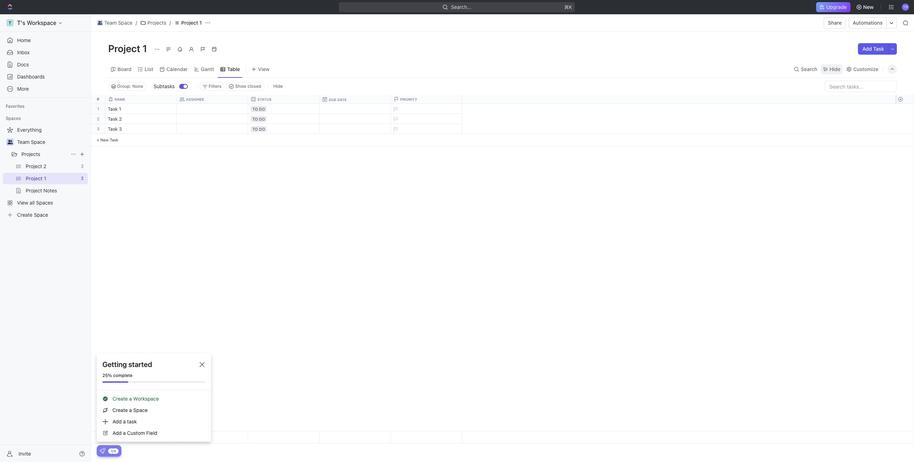 Task type: locate. For each thing, give the bounding box(es) containing it.
0 horizontal spatial hide
[[273, 84, 283, 89]]

do
[[259, 107, 265, 111], [259, 117, 265, 121], [259, 127, 265, 131]]

onboarding checklist button element
[[100, 448, 105, 454]]

1 row group from the left
[[91, 104, 105, 146]]

workspace up create a space
[[133, 396, 159, 402]]

0 horizontal spatial user group image
[[7, 140, 13, 144]]

0 vertical spatial new
[[864, 4, 874, 10]]

0 vertical spatial task
[[874, 46, 884, 52]]

1 horizontal spatial view
[[258, 66, 270, 72]]

add down 'add a task'
[[113, 430, 122, 436]]

add inside 'button'
[[863, 46, 872, 52]]

project 1 inside tree
[[26, 175, 46, 181]]

task down task 3
[[110, 138, 118, 142]]

to do for ‎task 2
[[253, 117, 265, 121]]

view inside sidebar navigation
[[17, 200, 28, 206]]

status column header
[[248, 95, 321, 104]]

1 horizontal spatial new
[[864, 4, 874, 10]]

filters
[[209, 84, 222, 89]]

add for add a task
[[113, 419, 122, 425]]

a up task at the left bottom of page
[[129, 407, 132, 413]]

space
[[118, 20, 132, 26], [31, 139, 45, 145], [34, 212, 48, 218], [133, 407, 148, 413]]

0 vertical spatial to do cell
[[248, 104, 320, 114]]

1 vertical spatial hide
[[273, 84, 283, 89]]

project inside project notes "link"
[[26, 188, 42, 194]]

row containing name
[[105, 95, 464, 104]]

1 vertical spatial spaces
[[36, 200, 53, 206]]

2 set priority image from the top
[[390, 114, 401, 125]]

filters button
[[200, 82, 225, 91]]

0 vertical spatial user group image
[[98, 21, 102, 25]]

row group containing ‎task 1
[[105, 104, 463, 146]]

2 vertical spatial to
[[253, 127, 258, 131]]

2 ‎task from the top
[[108, 116, 118, 122]]

2 vertical spatial to do cell
[[248, 124, 320, 134]]

0 horizontal spatial project 1
[[26, 175, 46, 181]]

create down all
[[17, 212, 32, 218]]

0 horizontal spatial view
[[17, 200, 28, 206]]

new
[[864, 4, 874, 10], [100, 138, 109, 142]]

0 vertical spatial ‎task
[[108, 106, 118, 112]]

due date
[[329, 98, 347, 102]]

new task
[[100, 138, 118, 142]]

grid
[[91, 95, 914, 444]]

1 vertical spatial to do cell
[[248, 114, 320, 124]]

create inside sidebar navigation
[[17, 212, 32, 218]]

more button
[[3, 83, 88, 95]]

add
[[863, 46, 872, 52], [113, 419, 122, 425], [113, 430, 122, 436]]

1 vertical spatial ‎task
[[108, 116, 118, 122]]

2 do from the top
[[259, 117, 265, 121]]

press space to select this row. row
[[91, 104, 105, 114], [105, 104, 463, 115], [896, 104, 914, 114], [91, 114, 105, 124], [105, 114, 463, 125], [896, 114, 914, 124], [91, 124, 105, 134], [105, 124, 463, 135], [896, 124, 914, 134], [105, 431, 463, 444], [896, 431, 914, 444]]

workspace up the home link
[[27, 20, 56, 26]]

spaces up create space link at the top left of the page
[[36, 200, 53, 206]]

board
[[118, 66, 132, 72]]

0 vertical spatial to do
[[253, 107, 265, 111]]

0 vertical spatial hide
[[830, 66, 841, 72]]

2 for 1
[[97, 116, 99, 121]]

‎task down ‎task 1
[[108, 116, 118, 122]]

tb button
[[900, 1, 912, 13]]

3 left task 3
[[97, 126, 100, 131]]

project inside project 2 link
[[26, 163, 42, 169]]

a for task
[[123, 419, 126, 425]]

1 to do cell from the top
[[248, 104, 320, 114]]

view inside button
[[258, 66, 270, 72]]

set priority element
[[390, 104, 401, 115], [390, 114, 401, 125], [390, 124, 401, 135]]

create up 'add a task'
[[113, 407, 128, 413]]

new inside grid
[[100, 138, 109, 142]]

1 horizontal spatial user group image
[[98, 21, 102, 25]]

team space inside sidebar navigation
[[17, 139, 45, 145]]

priority button
[[391, 97, 463, 102]]

user group image
[[98, 21, 102, 25], [7, 140, 13, 144]]

press space to select this row. row containing task 3
[[105, 124, 463, 135]]

team space link
[[95, 19, 134, 27], [17, 136, 86, 148]]

2 vertical spatial do
[[259, 127, 265, 131]]

‎task 1
[[108, 106, 121, 112]]

1 vertical spatial project 1 link
[[26, 173, 78, 184]]

workspace inside sidebar navigation
[[27, 20, 56, 26]]

1 inside sidebar navigation
[[44, 175, 46, 181]]

home link
[[3, 35, 88, 46]]

set priority image
[[390, 104, 401, 115], [390, 114, 401, 125]]

2
[[119, 116, 122, 122], [97, 116, 99, 121], [43, 163, 46, 169]]

3 to do from the top
[[253, 127, 265, 131]]

2 / from the left
[[170, 20, 171, 26]]

create a space
[[113, 407, 148, 413]]

0 vertical spatial project 1
[[181, 20, 202, 26]]

2 vertical spatial task
[[110, 138, 118, 142]]

2 to do from the top
[[253, 117, 265, 121]]

1 vertical spatial to do
[[253, 117, 265, 121]]

new inside new button
[[864, 4, 874, 10]]

2 to do cell from the top
[[248, 114, 320, 124]]

favorites button
[[3, 102, 27, 111]]

press space to select this row. row containing 2
[[91, 114, 105, 124]]

tree
[[3, 124, 88, 221]]

‎task 2
[[108, 116, 122, 122]]

0 horizontal spatial project 1 link
[[26, 173, 78, 184]]

press space to select this row. row containing ‎task 2
[[105, 114, 463, 125]]

2 up task 3
[[119, 116, 122, 122]]

name button
[[105, 97, 177, 102]]

0 vertical spatial create
[[17, 212, 32, 218]]

add up customize
[[863, 46, 872, 52]]

1 vertical spatial project 1
[[108, 43, 149, 54]]

press space to select this row. row containing 1
[[91, 104, 105, 114]]

1 vertical spatial add
[[113, 419, 122, 425]]

1 horizontal spatial hide
[[830, 66, 841, 72]]

0 horizontal spatial /
[[136, 20, 137, 26]]

set priority element for 2
[[390, 114, 401, 125]]

date
[[338, 98, 347, 102]]

task for new task
[[110, 138, 118, 142]]

0 horizontal spatial projects
[[21, 151, 40, 157]]

1
[[199, 20, 202, 26], [142, 43, 147, 54], [119, 106, 121, 112], [97, 106, 99, 111], [44, 175, 46, 181]]

a for space
[[129, 407, 132, 413]]

0 horizontal spatial spaces
[[6, 116, 21, 121]]

list link
[[143, 64, 153, 74]]

more
[[17, 86, 29, 92]]

1 vertical spatial user group image
[[7, 140, 13, 144]]

project
[[181, 20, 198, 26], [108, 43, 140, 54], [26, 163, 42, 169], [26, 175, 43, 181], [26, 188, 42, 194]]

inbox
[[17, 49, 30, 55]]

calendar
[[167, 66, 188, 72]]

add for add task
[[863, 46, 872, 52]]

0 horizontal spatial team
[[17, 139, 30, 145]]

0 vertical spatial projects
[[147, 20, 166, 26]]

hide button
[[271, 82, 286, 91]]

tree containing everything
[[3, 124, 88, 221]]

hide inside dropdown button
[[830, 66, 841, 72]]

getting started
[[103, 360, 152, 369]]

2 left ‎task 2 at the top left of the page
[[97, 116, 99, 121]]

dropdown menu image
[[320, 431, 391, 443]]

a down 'add a task'
[[123, 430, 126, 436]]

/
[[136, 20, 137, 26], [170, 20, 171, 26]]

3
[[119, 126, 122, 132], [97, 126, 100, 131], [81, 164, 84, 169], [81, 176, 84, 181]]

1 set priority element from the top
[[390, 104, 401, 115]]

0 vertical spatial projects link
[[139, 19, 168, 27]]

0 horizontal spatial projects link
[[21, 149, 68, 160]]

task inside 'button'
[[874, 46, 884, 52]]

to
[[253, 107, 258, 111], [253, 117, 258, 121], [253, 127, 258, 131]]

view left all
[[17, 200, 28, 206]]

1 set priority image from the top
[[390, 104, 401, 115]]

task inside the press space to select this row. row
[[108, 126, 118, 132]]

0 vertical spatial view
[[258, 66, 270, 72]]

1 to from the top
[[253, 107, 258, 111]]

spaces down favorites button
[[6, 116, 21, 121]]

1 horizontal spatial project 1 link
[[172, 19, 204, 27]]

2 vertical spatial to do
[[253, 127, 265, 131]]

projects
[[147, 20, 166, 26], [21, 151, 40, 157]]

row
[[105, 95, 464, 104]]

team space
[[104, 20, 132, 26], [17, 139, 45, 145]]

getting
[[103, 360, 127, 369]]

view all spaces
[[17, 200, 53, 206]]

0 vertical spatial to
[[253, 107, 258, 111]]

2 inside the 1 2 3
[[97, 116, 99, 121]]

task up customize
[[874, 46, 884, 52]]

3 up project notes "link"
[[81, 176, 84, 181]]

2 inside the press space to select this row. row
[[119, 116, 122, 122]]

0 vertical spatial team space link
[[95, 19, 134, 27]]

3 set priority element from the top
[[390, 124, 401, 135]]

press space to select this row. row containing 3
[[91, 124, 105, 134]]

create for create a workspace
[[113, 396, 128, 402]]

gantt
[[201, 66, 214, 72]]

1 horizontal spatial workspace
[[133, 396, 159, 402]]

2 inside tree
[[43, 163, 46, 169]]

subtasks
[[154, 83, 175, 89]]

2 vertical spatial project 1
[[26, 175, 46, 181]]

1 horizontal spatial 2
[[97, 116, 99, 121]]

group:
[[117, 84, 131, 89]]

dashboards link
[[3, 71, 88, 83]]

1 ‎task from the top
[[108, 106, 118, 112]]

t's workspace, , element
[[6, 19, 14, 26]]

automations
[[853, 20, 883, 26]]

1 horizontal spatial spaces
[[36, 200, 53, 206]]

add left task at the left bottom of page
[[113, 419, 122, 425]]

1 vertical spatial task
[[108, 126, 118, 132]]

0 horizontal spatial team space
[[17, 139, 45, 145]]

1 do from the top
[[259, 107, 265, 111]]

1 horizontal spatial team space
[[104, 20, 132, 26]]

to do
[[253, 107, 265, 111], [253, 117, 265, 121], [253, 127, 265, 131]]

2 vertical spatial add
[[113, 430, 122, 436]]

view up closed
[[258, 66, 270, 72]]

hide up "status" dropdown button
[[273, 84, 283, 89]]

task
[[127, 419, 137, 425]]

to do cell for ‎task 2
[[248, 114, 320, 124]]

0 vertical spatial workspace
[[27, 20, 56, 26]]

3 to do cell from the top
[[248, 124, 320, 134]]

grid containing ‎task 1
[[91, 95, 914, 444]]

everything link
[[3, 124, 86, 136]]

new for new
[[864, 4, 874, 10]]

2 up project notes
[[43, 163, 46, 169]]

0 vertical spatial add
[[863, 46, 872, 52]]

project notes
[[26, 188, 57, 194]]

1 vertical spatial new
[[100, 138, 109, 142]]

1 vertical spatial do
[[259, 117, 265, 121]]

project notes link
[[26, 185, 86, 196]]

Search tasks... text field
[[825, 81, 897, 92]]

2 to from the top
[[253, 117, 258, 121]]

1 vertical spatial view
[[17, 200, 28, 206]]

do for ‎task 1
[[259, 107, 265, 111]]

task
[[874, 46, 884, 52], [108, 126, 118, 132], [110, 138, 118, 142]]

2 horizontal spatial project 1
[[181, 20, 202, 26]]

new up 'automations'
[[864, 4, 874, 10]]

3 do from the top
[[259, 127, 265, 131]]

to do cell
[[248, 104, 320, 114], [248, 114, 320, 124], [248, 124, 320, 134]]

2 horizontal spatial 2
[[119, 116, 122, 122]]

spaces
[[6, 116, 21, 121], [36, 200, 53, 206]]

0 horizontal spatial workspace
[[27, 20, 56, 26]]

do for task 3
[[259, 127, 265, 131]]

workspace
[[27, 20, 56, 26], [133, 396, 159, 402]]

assignee button
[[177, 97, 248, 102]]

1 vertical spatial projects
[[21, 151, 40, 157]]

1 vertical spatial create
[[113, 396, 128, 402]]

view
[[258, 66, 270, 72], [17, 200, 28, 206]]

1 vertical spatial to
[[253, 117, 258, 121]]

‎task
[[108, 106, 118, 112], [108, 116, 118, 122]]

a up create a space
[[129, 396, 132, 402]]

create up create a space
[[113, 396, 128, 402]]

show closed
[[235, 84, 261, 89]]

create
[[17, 212, 32, 218], [113, 396, 128, 402], [113, 407, 128, 413]]

‎task up ‎task 2 at the top left of the page
[[108, 106, 118, 112]]

projects link
[[139, 19, 168, 27], [21, 149, 68, 160]]

cell
[[177, 104, 248, 114], [320, 104, 391, 114], [177, 114, 248, 124], [320, 114, 391, 124], [177, 124, 248, 134], [320, 124, 391, 134]]

row group
[[91, 104, 105, 146], [105, 104, 463, 146], [896, 104, 914, 146]]

1 horizontal spatial /
[[170, 20, 171, 26]]

customize
[[854, 66, 879, 72]]

hide right search
[[830, 66, 841, 72]]

1 vertical spatial team
[[17, 139, 30, 145]]

0 vertical spatial spaces
[[6, 116, 21, 121]]

a left task at the left bottom of page
[[123, 419, 126, 425]]

0 horizontal spatial new
[[100, 138, 109, 142]]

a for custom
[[123, 430, 126, 436]]

0 horizontal spatial team space link
[[17, 136, 86, 148]]

0 vertical spatial do
[[259, 107, 265, 111]]

2 vertical spatial create
[[113, 407, 128, 413]]

new down task 3
[[100, 138, 109, 142]]

create for create space
[[17, 212, 32, 218]]

0 horizontal spatial 2
[[43, 163, 46, 169]]

1 horizontal spatial team
[[104, 20, 117, 26]]

1 vertical spatial team space link
[[17, 136, 86, 148]]

1 vertical spatial projects link
[[21, 149, 68, 160]]

to do cell for task 3
[[248, 124, 320, 134]]

due
[[329, 98, 337, 102]]

1 vertical spatial team space
[[17, 139, 45, 145]]

#
[[97, 96, 99, 102]]

1 to do from the top
[[253, 107, 265, 111]]

project 2
[[26, 163, 46, 169]]

3 right project 2 link
[[81, 164, 84, 169]]

new for new task
[[100, 138, 109, 142]]

3 to from the top
[[253, 127, 258, 131]]

team
[[104, 20, 117, 26], [17, 139, 30, 145]]

2 set priority element from the top
[[390, 114, 401, 125]]

task down ‎task 2 at the top left of the page
[[108, 126, 118, 132]]

a
[[129, 396, 132, 402], [129, 407, 132, 413], [123, 419, 126, 425], [123, 430, 126, 436]]

2 row group from the left
[[105, 104, 463, 146]]

docs
[[17, 61, 29, 68]]

set priority image for ‎task 1
[[390, 104, 401, 115]]



Task type: vqa. For each thing, say whether or not it's contained in the screenshot.
the bottommost the 2
no



Task type: describe. For each thing, give the bounding box(es) containing it.
view for view all spaces
[[17, 200, 28, 206]]

table
[[227, 66, 240, 72]]

priority
[[400, 97, 417, 101]]

1 inside the 1 2 3
[[97, 106, 99, 111]]

do for ‎task 2
[[259, 117, 265, 121]]

home
[[17, 37, 31, 43]]

docs link
[[3, 59, 88, 70]]

hide button
[[821, 64, 843, 74]]

to do cell for ‎task 1
[[248, 104, 320, 114]]

automations button
[[850, 18, 887, 28]]

everything
[[17, 127, 42, 133]]

to for task 3
[[253, 127, 258, 131]]

create for create a space
[[113, 407, 128, 413]]

assignee column header
[[177, 95, 250, 104]]

0 vertical spatial project 1 link
[[172, 19, 204, 27]]

list
[[145, 66, 153, 72]]

custom
[[127, 430, 145, 436]]

dashboards
[[17, 74, 45, 80]]

25% complete
[[103, 373, 132, 378]]

1 2 3
[[97, 106, 100, 131]]

to do for task 3
[[253, 127, 265, 131]]

t
[[9, 20, 11, 26]]

assignee
[[186, 97, 204, 101]]

1 horizontal spatial project 1
[[108, 43, 149, 54]]

to for ‎task 1
[[253, 107, 258, 111]]

projects inside sidebar navigation
[[21, 151, 40, 157]]

complete
[[113, 373, 132, 378]]

invite
[[19, 451, 31, 457]]

1 / from the left
[[136, 20, 137, 26]]

t's
[[17, 20, 25, 26]]

group: none
[[117, 84, 143, 89]]

task for add task
[[874, 46, 884, 52]]

set priority element for 3
[[390, 124, 401, 135]]

close image
[[200, 362, 205, 367]]

favorites
[[6, 104, 25, 109]]

create space link
[[3, 209, 86, 221]]

1 vertical spatial workspace
[[133, 396, 159, 402]]

subtasks button
[[151, 81, 179, 92]]

table link
[[226, 64, 240, 74]]

priority column header
[[391, 95, 464, 104]]

board link
[[116, 64, 132, 74]]

show
[[235, 84, 246, 89]]

user group image inside sidebar navigation
[[7, 140, 13, 144]]

sidebar navigation
[[0, 14, 93, 462]]

0 vertical spatial team space
[[104, 20, 132, 26]]

row group containing 1 2 3
[[91, 104, 105, 146]]

team inside sidebar navigation
[[17, 139, 30, 145]]

customize button
[[844, 64, 881, 74]]

create space
[[17, 212, 48, 218]]

upgrade link
[[817, 2, 851, 12]]

search button
[[792, 64, 820, 74]]

status button
[[248, 97, 320, 102]]

add task
[[863, 46, 884, 52]]

set priority image for ‎task 2
[[390, 114, 401, 125]]

3 row group from the left
[[896, 104, 914, 146]]

upgrade
[[827, 4, 847, 10]]

search...
[[451, 4, 472, 10]]

to for ‎task 2
[[253, 117, 258, 121]]

task 3
[[108, 126, 122, 132]]

view button
[[249, 61, 272, 78]]

project 2 link
[[26, 161, 78, 172]]

25%
[[103, 373, 112, 378]]

add for add a custom field
[[113, 430, 122, 436]]

1 horizontal spatial team space link
[[95, 19, 134, 27]]

press space to select this row. row containing ‎task 1
[[105, 104, 463, 115]]

tb
[[903, 5, 908, 9]]

0 vertical spatial team
[[104, 20, 117, 26]]

a for workspace
[[129, 396, 132, 402]]

none
[[132, 84, 143, 89]]

onboarding checklist button image
[[100, 448, 105, 454]]

gantt link
[[200, 64, 214, 74]]

tree inside sidebar navigation
[[3, 124, 88, 221]]

show closed button
[[226, 82, 265, 91]]

3 down ‎task 2 at the top left of the page
[[119, 126, 122, 132]]

hide inside button
[[273, 84, 283, 89]]

set priority element for 1
[[390, 104, 401, 115]]

2 for project
[[43, 163, 46, 169]]

add task button
[[859, 43, 889, 55]]

field
[[146, 430, 157, 436]]

share button
[[824, 17, 846, 29]]

share
[[828, 20, 842, 26]]

status
[[258, 97, 272, 101]]

notes
[[43, 188, 57, 194]]

closed
[[248, 84, 261, 89]]

t's workspace
[[17, 20, 56, 26]]

2 for ‎task
[[119, 116, 122, 122]]

view all spaces link
[[3, 197, 86, 209]]

to do for ‎task 1
[[253, 107, 265, 111]]

‎task for ‎task 1
[[108, 106, 118, 112]]

1/4
[[111, 449, 116, 453]]

name
[[115, 97, 125, 101]]

started
[[129, 360, 152, 369]]

search
[[801, 66, 818, 72]]

due date column header
[[320, 95, 393, 104]]

add a task
[[113, 419, 137, 425]]

view for view
[[258, 66, 270, 72]]

1 horizontal spatial projects link
[[139, 19, 168, 27]]

⌘k
[[565, 4, 572, 10]]

new button
[[854, 1, 878, 13]]

view button
[[249, 64, 272, 74]]

set priority image
[[390, 124, 401, 135]]

inbox link
[[3, 47, 88, 58]]

1 horizontal spatial projects
[[147, 20, 166, 26]]

due date button
[[320, 97, 391, 102]]

‎task for ‎task 2
[[108, 116, 118, 122]]

add a custom field
[[113, 430, 157, 436]]

create a workspace
[[113, 396, 159, 402]]

all
[[30, 200, 35, 206]]

name column header
[[105, 95, 178, 104]]

calendar link
[[165, 64, 188, 74]]



